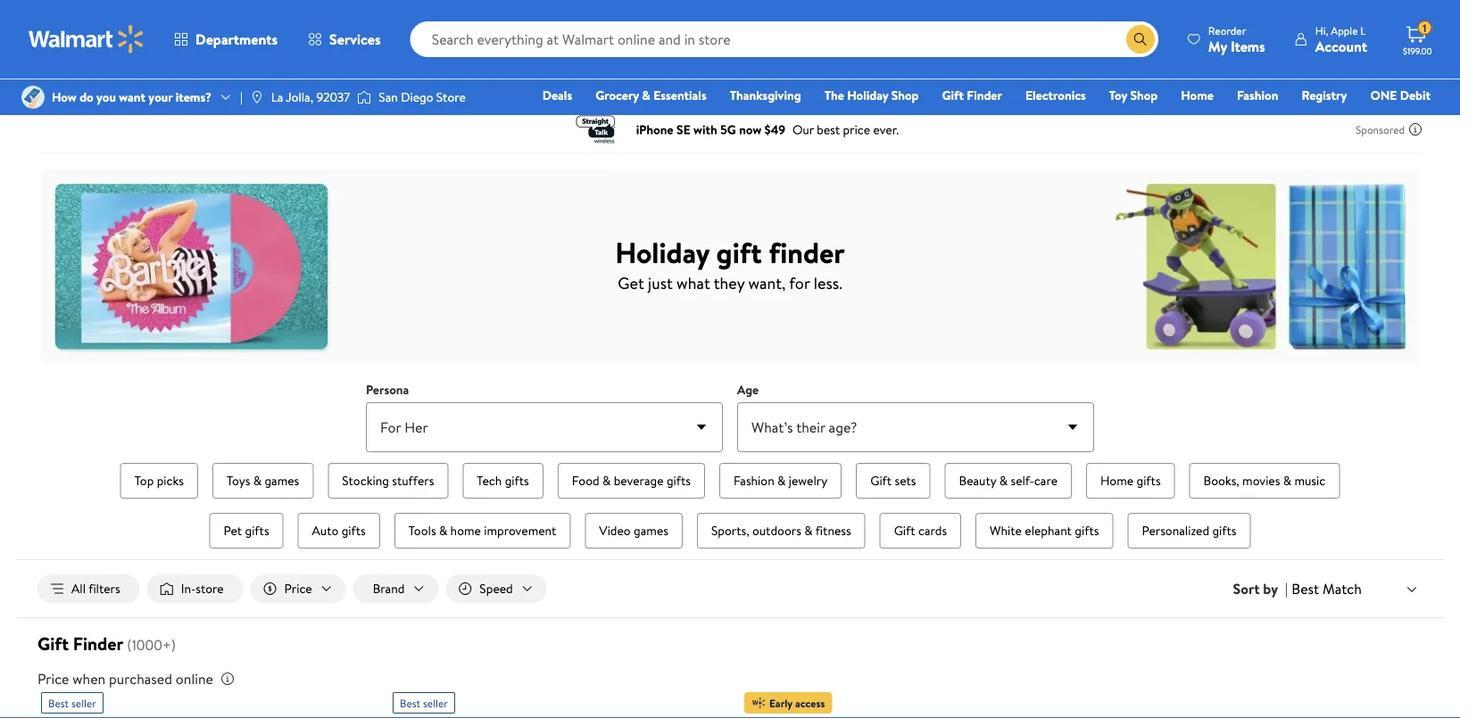 Task type: vqa. For each thing, say whether or not it's contained in the screenshot.
Series within the video game platform xbox series x brand sega manufacturer sega condition new esrb interactive elements no interactive element genre arcade edition standard video game genre platformer game
no



Task type: describe. For each thing, give the bounding box(es) containing it.
& for beauty & self-care
[[1000, 472, 1008, 490]]

purchased
[[109, 670, 172, 689]]

pet gifts list item
[[206, 510, 287, 553]]

& for food & beverage gifts
[[603, 472, 611, 490]]

gifts for home gifts
[[1137, 472, 1161, 490]]

video games
[[599, 522, 669, 540]]

video
[[599, 522, 631, 540]]

tools & home improvement button
[[394, 513, 571, 549]]

san diego store
[[379, 88, 466, 106]]

food
[[572, 472, 600, 490]]

gifts for personalized gifts
[[1213, 522, 1237, 540]]

elephant
[[1025, 522, 1072, 540]]

auto gifts list item
[[294, 510, 384, 553]]

1
[[1423, 20, 1427, 35]]

sets
[[895, 472, 917, 490]]

gifts for pet gifts
[[245, 522, 269, 540]]

top picks button
[[120, 463, 198, 499]]

electronics link
[[1018, 86, 1094, 105]]

sort by |
[[1234, 579, 1289, 599]]

search icon image
[[1134, 32, 1148, 46]]

white elephant gifts list item
[[972, 510, 1117, 553]]

home link
[[1173, 86, 1222, 105]]

all filters button
[[37, 575, 140, 604]]

one debit link
[[1363, 86, 1439, 105]]

books, movies & music button
[[1190, 463, 1340, 499]]

tech gifts
[[477, 472, 529, 490]]

you
[[96, 88, 116, 106]]

services
[[330, 29, 381, 49]]

san
[[379, 88, 398, 106]]

0 horizontal spatial gift finder link
[[213, 72, 272, 90]]

beauty & self-care button
[[945, 463, 1072, 499]]

pet gifts button
[[209, 513, 284, 549]]

Walmart Site-Wide search field
[[410, 21, 1159, 57]]

fashion & jewelry list item
[[716, 460, 846, 503]]

best match button
[[1289, 578, 1423, 601]]

sports,
[[712, 522, 750, 540]]

all
[[71, 580, 86, 598]]

la
[[271, 88, 283, 106]]

jolla,
[[286, 88, 313, 106]]

beauty & self-care list item
[[942, 460, 1076, 503]]

thanksgiving link
[[722, 86, 810, 105]]

toys
[[227, 472, 250, 490]]

gifts inside "button"
[[1075, 522, 1099, 540]]

home for home gifts
[[1101, 472, 1134, 490]]

books, movies & music list item
[[1186, 460, 1344, 503]]

0 horizontal spatial registry
[[78, 72, 123, 90]]

games inside button
[[634, 522, 669, 540]]

gift
[[717, 232, 762, 272]]

gift sets list item
[[853, 460, 934, 503]]

holiday gift finder get just what they want, for less.
[[615, 232, 845, 294]]

holiday inside holiday gift finder get just what they want, for less.
[[615, 232, 710, 272]]

persona
[[366, 381, 409, 399]]

age
[[737, 381, 759, 399]]

0 horizontal spatial |
[[240, 88, 243, 106]]

gift finder
[[942, 87, 1003, 104]]

fashion & jewelry
[[734, 472, 828, 490]]

online
[[176, 670, 213, 689]]

gift for gift sets
[[871, 472, 892, 490]]

match
[[1323, 579, 1362, 599]]

price button
[[251, 575, 346, 604]]

cards
[[919, 522, 947, 540]]

finder for gift finder
[[967, 87, 1003, 104]]

gift cards list item
[[876, 510, 965, 553]]

top
[[135, 472, 154, 490]]

l
[[1361, 23, 1366, 38]]

in-
[[181, 580, 196, 598]]

gifts & registry link
[[37, 72, 123, 90]]

holiday gift finder image
[[41, 170, 1420, 364]]

1 best seller from the left
[[48, 696, 96, 711]]

games inside button
[[265, 472, 299, 490]]

food & beverage gifts list item
[[554, 460, 709, 503]]

toys & games list item
[[209, 460, 317, 503]]

1 / from the left
[[130, 72, 135, 90]]

gift finder (1000+)
[[37, 632, 176, 657]]

& for gifts & registry / gift ideas / gift finder
[[67, 72, 75, 90]]

gifts
[[37, 72, 64, 90]]

jewelry
[[789, 472, 828, 490]]

gift cards
[[894, 522, 947, 540]]

deals
[[543, 87, 573, 104]]

group containing top picks
[[80, 460, 1380, 553]]

 image for how
[[21, 86, 45, 109]]

picks
[[157, 472, 184, 490]]

2 best seller from the left
[[400, 696, 448, 711]]

& for toys & games
[[253, 472, 262, 490]]

less.
[[814, 272, 843, 294]]

do
[[80, 88, 93, 106]]

one
[[1371, 87, 1398, 104]]

stocking stuffers list item
[[324, 460, 452, 503]]

fashion for fashion & jewelry
[[734, 472, 775, 490]]

gifts & registry / gift ideas / gift finder
[[37, 72, 272, 90]]

tech
[[477, 472, 502, 490]]

grocery
[[596, 87, 639, 104]]

want
[[119, 88, 146, 106]]

stocking stuffers
[[342, 472, 434, 490]]

(1000+)
[[127, 636, 176, 655]]

account
[[1316, 36, 1368, 56]]

fashion for fashion
[[1237, 87, 1279, 104]]

2 / from the left
[[201, 72, 206, 90]]

music
[[1295, 472, 1326, 490]]

home
[[451, 522, 481, 540]]

items?
[[176, 88, 212, 106]]

stocking stuffers button
[[328, 463, 449, 499]]

price for price when purchased online
[[37, 670, 69, 689]]

& inside list item
[[1284, 472, 1292, 490]]

sort and filter section element
[[16, 561, 1445, 618]]

outdoors
[[753, 522, 802, 540]]

toys & games
[[227, 472, 299, 490]]

stocking
[[342, 472, 389, 490]]

& left fitness
[[805, 522, 813, 540]]

fashion link
[[1229, 86, 1287, 105]]

pet
[[224, 522, 242, 540]]

gifts for tech gifts
[[505, 472, 529, 490]]

how
[[52, 88, 77, 106]]

gift ideas link
[[142, 72, 194, 90]]

books, movies & music
[[1204, 472, 1326, 490]]

hi, apple l account
[[1316, 23, 1368, 56]]

grocery & essentials
[[596, 87, 707, 104]]

access
[[795, 696, 825, 711]]

just
[[648, 272, 673, 294]]

get
[[618, 272, 644, 294]]



Task type: locate. For each thing, give the bounding box(es) containing it.
what
[[677, 272, 710, 294]]

1 horizontal spatial best seller
[[400, 696, 448, 711]]

1 vertical spatial holiday
[[615, 232, 710, 272]]

& right toys
[[253, 472, 262, 490]]

0 horizontal spatial price
[[37, 670, 69, 689]]

home
[[1181, 87, 1214, 104], [1101, 472, 1134, 490]]

2 horizontal spatial best
[[1292, 579, 1320, 599]]

| right by
[[1286, 579, 1289, 599]]

&
[[67, 72, 75, 90], [642, 87, 651, 104], [253, 472, 262, 490], [603, 472, 611, 490], [778, 472, 786, 490], [1000, 472, 1008, 490], [1284, 472, 1292, 490], [439, 522, 448, 540], [805, 522, 813, 540]]

price inside dropdown button
[[284, 580, 312, 598]]

shop
[[892, 87, 919, 104], [1131, 87, 1158, 104]]

group
[[80, 460, 1380, 553]]

sponsored
[[1356, 122, 1405, 137]]

personalized gifts list item
[[1124, 510, 1255, 553]]

 image left la in the top left of the page
[[250, 90, 264, 104]]

fashion inside button
[[734, 472, 775, 490]]

games right toys
[[265, 472, 299, 490]]

& left self-
[[1000, 472, 1008, 490]]

gifts right the personalized at right bottom
[[1213, 522, 1237, 540]]

the holiday shop
[[825, 87, 919, 104]]

Search search field
[[410, 21, 1159, 57]]

2 horizontal spatial finder
[[967, 87, 1003, 104]]

 image
[[21, 86, 45, 109], [250, 90, 264, 104]]

& left music
[[1284, 472, 1292, 490]]

& right food on the left bottom of page
[[603, 472, 611, 490]]

finder for gift finder (1000+)
[[73, 632, 123, 657]]

gifts right tech
[[505, 472, 529, 490]]

92037
[[316, 88, 350, 106]]

1 horizontal spatial best
[[400, 696, 421, 711]]

price
[[284, 580, 312, 598], [37, 670, 69, 689]]

gifts right beverage
[[667, 472, 691, 490]]

best match
[[1292, 579, 1362, 599]]

/ right you
[[130, 72, 135, 90]]

1 horizontal spatial fashion
[[1237, 87, 1279, 104]]

items
[[1231, 36, 1266, 56]]

$199.00
[[1404, 45, 1433, 57]]

1 horizontal spatial home
[[1181, 87, 1214, 104]]

0 horizontal spatial /
[[130, 72, 135, 90]]

shop left the gift finder
[[892, 87, 919, 104]]

legal information image
[[220, 672, 235, 687]]

finder
[[769, 232, 845, 272]]

|
[[240, 88, 243, 106], [1286, 579, 1289, 599]]

1 vertical spatial home
[[1101, 472, 1134, 490]]

for
[[790, 272, 810, 294]]

0 horizontal spatial fashion
[[734, 472, 775, 490]]

gift finder link
[[213, 72, 272, 90], [934, 86, 1011, 105]]

filters
[[89, 580, 120, 598]]

brand
[[373, 580, 405, 598]]

toy shop link
[[1102, 86, 1166, 105]]

gifts right auto
[[342, 522, 366, 540]]

how do you want your items?
[[52, 88, 212, 106]]

0 horizontal spatial finder
[[73, 632, 123, 657]]

tools & home improvement list item
[[391, 510, 574, 553]]

fashion down items
[[1237, 87, 1279, 104]]

gift for gift cards
[[894, 522, 916, 540]]

 image for la
[[250, 90, 264, 104]]

gift finder link down 'departments'
[[213, 72, 272, 90]]

shop right toy on the top right of the page
[[1131, 87, 1158, 104]]

your
[[149, 88, 173, 106]]

home for home
[[1181, 87, 1214, 104]]

top picks list item
[[117, 460, 202, 503]]

the
[[825, 87, 844, 104]]

| inside sort and filter section element
[[1286, 579, 1289, 599]]

1 vertical spatial |
[[1286, 579, 1289, 599]]

home inside button
[[1101, 472, 1134, 490]]

/ right ideas
[[201, 72, 206, 90]]

1 horizontal spatial seller
[[423, 696, 448, 711]]

& right grocery
[[642, 87, 651, 104]]

& for grocery & essentials
[[642, 87, 651, 104]]

0 horizontal spatial shop
[[892, 87, 919, 104]]

games right video at the left bottom of page
[[634, 522, 669, 540]]

sports, outdoors & fitness list item
[[694, 510, 869, 553]]

video games list item
[[582, 510, 687, 553]]

movies
[[1243, 472, 1281, 490]]

sports, outdoors & fitness button
[[697, 513, 866, 549]]

1 horizontal spatial |
[[1286, 579, 1289, 599]]

 image
[[357, 88, 372, 106]]

debit
[[1401, 87, 1431, 104]]

deals link
[[535, 86, 581, 105]]

sort
[[1234, 579, 1260, 599]]

tech gifts list item
[[459, 460, 547, 503]]

& right tools
[[439, 522, 448, 540]]

games
[[265, 472, 299, 490], [634, 522, 669, 540]]

video games button
[[585, 513, 683, 549]]

white elephant gifts button
[[976, 513, 1114, 549]]

1 horizontal spatial price
[[284, 580, 312, 598]]

1 vertical spatial fashion
[[734, 472, 775, 490]]

fashion
[[1237, 87, 1279, 104], [734, 472, 775, 490]]

pet gifts
[[224, 522, 269, 540]]

fashion left 'jewelry'
[[734, 472, 775, 490]]

they
[[714, 272, 745, 294]]

1 horizontal spatial shop
[[1131, 87, 1158, 104]]

0 horizontal spatial best
[[48, 696, 69, 711]]

1 seller from the left
[[71, 696, 96, 711]]

toys & games button
[[213, 463, 314, 499]]

gift inside list item
[[894, 522, 916, 540]]

auto
[[312, 522, 339, 540]]

1 horizontal spatial games
[[634, 522, 669, 540]]

price left when
[[37, 670, 69, 689]]

fitness
[[816, 522, 851, 540]]

top picks
[[135, 472, 184, 490]]

auto gifts
[[312, 522, 366, 540]]

one debit walmart+
[[1371, 87, 1431, 129]]

home right care
[[1101, 472, 1134, 490]]

best inside dropdown button
[[1292, 579, 1320, 599]]

1 vertical spatial price
[[37, 670, 69, 689]]

electronics
[[1026, 87, 1086, 104]]

beverage
[[614, 472, 664, 490]]

reorder my items
[[1209, 23, 1266, 56]]

0 horizontal spatial  image
[[21, 86, 45, 109]]

0 vertical spatial price
[[284, 580, 312, 598]]

departments button
[[159, 18, 293, 61]]

0 horizontal spatial best seller
[[48, 696, 96, 711]]

0 vertical spatial |
[[240, 88, 243, 106]]

la jolla, 92037
[[271, 88, 350, 106]]

1 horizontal spatial  image
[[250, 90, 264, 104]]

1 horizontal spatial gift finder link
[[934, 86, 1011, 105]]

1 horizontal spatial holiday
[[847, 87, 889, 104]]

1 horizontal spatial registry
[[1302, 87, 1348, 104]]

gifts right "pet" at the bottom
[[245, 522, 269, 540]]

store
[[196, 580, 224, 598]]

care
[[1035, 472, 1058, 490]]

early access
[[770, 696, 825, 711]]

all filters
[[71, 580, 120, 598]]

0 vertical spatial holiday
[[847, 87, 889, 104]]

1 horizontal spatial /
[[201, 72, 206, 90]]

tech gifts button
[[463, 463, 544, 499]]

my
[[1209, 36, 1228, 56]]

self-
[[1011, 472, 1035, 490]]

in-store button
[[147, 575, 243, 604]]

food & beverage gifts
[[572, 472, 691, 490]]

gift
[[142, 72, 164, 90], [213, 72, 235, 90], [942, 87, 964, 104], [871, 472, 892, 490], [894, 522, 916, 540], [37, 632, 69, 657]]

gift sets button
[[856, 463, 931, 499]]

& for tools & home improvement
[[439, 522, 448, 540]]

0 vertical spatial games
[[265, 472, 299, 490]]

gift for gift finder
[[942, 87, 964, 104]]

price down auto
[[284, 580, 312, 598]]

price for price
[[284, 580, 312, 598]]

best
[[1292, 579, 1320, 599], [48, 696, 69, 711], [400, 696, 421, 711]]

apple
[[1331, 23, 1358, 38]]

want,
[[749, 272, 786, 294]]

2 seller from the left
[[423, 696, 448, 711]]

& right 'gifts'
[[67, 72, 75, 90]]

finder up when
[[73, 632, 123, 657]]

2 shop from the left
[[1131, 87, 1158, 104]]

1 horizontal spatial finder
[[238, 72, 272, 90]]

& for fashion & jewelry
[[778, 472, 786, 490]]

0 horizontal spatial games
[[265, 472, 299, 490]]

registry
[[78, 72, 123, 90], [1302, 87, 1348, 104]]

services button
[[293, 18, 396, 61]]

gift finder link left electronics link
[[934, 86, 1011, 105]]

1 shop from the left
[[892, 87, 919, 104]]

finder left electronics link
[[967, 87, 1003, 104]]

| left la in the top left of the page
[[240, 88, 243, 106]]

gifts up the personalized at right bottom
[[1137, 472, 1161, 490]]

 image left how
[[21, 86, 45, 109]]

in-store
[[181, 580, 224, 598]]

walmart image
[[29, 25, 145, 54]]

home gifts list item
[[1083, 460, 1179, 503]]

& left 'jewelry'
[[778, 472, 786, 490]]

when
[[73, 670, 106, 689]]

gift inside 'list item'
[[871, 472, 892, 490]]

reorder
[[1209, 23, 1247, 38]]

0 horizontal spatial holiday
[[615, 232, 710, 272]]

0 horizontal spatial seller
[[71, 696, 96, 711]]

gift for gift finder (1000+)
[[37, 632, 69, 657]]

finder down 'departments'
[[238, 72, 272, 90]]

1 vertical spatial games
[[634, 522, 669, 540]]

0 vertical spatial home
[[1181, 87, 1214, 104]]

beauty & self-care
[[959, 472, 1058, 490]]

gifts right elephant
[[1075, 522, 1099, 540]]

0 vertical spatial fashion
[[1237, 87, 1279, 104]]

gifts for auto gifts
[[342, 522, 366, 540]]

home down my
[[1181, 87, 1214, 104]]

diego
[[401, 88, 433, 106]]

0 horizontal spatial home
[[1101, 472, 1134, 490]]

beauty
[[959, 472, 997, 490]]



